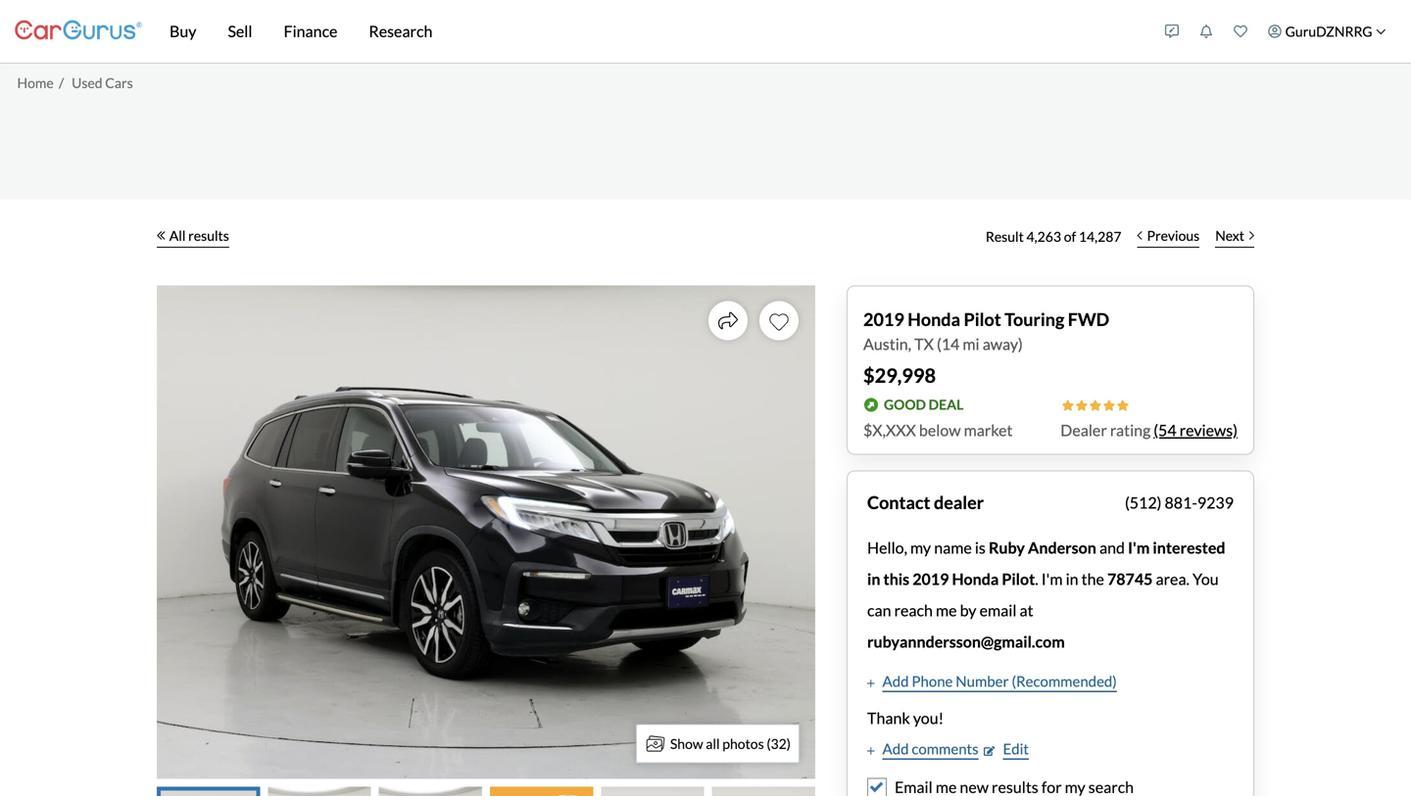 Task type: describe. For each thing, give the bounding box(es) containing it.
(32)
[[767, 736, 791, 753]]

me
[[936, 601, 957, 620]]

buy button
[[154, 0, 212, 63]]

next link
[[1208, 215, 1262, 258]]

finance
[[284, 22, 338, 41]]

show
[[670, 736, 703, 753]]

2019 for touring
[[864, 309, 904, 330]]

add phone number (recommended)
[[883, 673, 1117, 691]]

ruby
[[989, 539, 1025, 558]]

add for add phone number (recommended)
[[883, 673, 909, 691]]

i'm interested in this
[[867, 539, 1226, 589]]

gurudznrrg menu item
[[1258, 4, 1397, 59]]

contact dealer
[[867, 492, 984, 514]]

881-
[[1165, 494, 1198, 513]]

reach
[[894, 601, 933, 620]]

add phone number (recommended) button
[[867, 671, 1117, 693]]

14,287
[[1079, 228, 1122, 245]]

anderson
[[1028, 539, 1097, 558]]

my
[[911, 539, 931, 558]]

below
[[919, 421, 961, 440]]

show all photos (32) link
[[636, 725, 800, 764]]

edit button
[[984, 739, 1029, 761]]

all results
[[169, 227, 229, 244]]

0 horizontal spatial i'm
[[1042, 570, 1063, 589]]

menu bar containing buy
[[142, 0, 1155, 63]]

by
[[960, 601, 977, 620]]

sell
[[228, 22, 252, 41]]

contact
[[867, 492, 931, 514]]

saved cars image
[[1234, 25, 1248, 38]]

view vehicle photo 1 image
[[157, 788, 260, 797]]

dealer
[[1061, 421, 1107, 440]]

result 4,263 of 14,287
[[986, 228, 1122, 245]]

the
[[1082, 570, 1105, 589]]

honda for .
[[952, 570, 999, 589]]

2019 for .
[[913, 570, 949, 589]]

view vehicle photo 5 image
[[601, 788, 704, 797]]

all results link
[[157, 215, 229, 258]]

area. you can reach me by email at
[[867, 570, 1219, 620]]

$x,xxx
[[864, 421, 916, 440]]

2019 honda pilot . i'm in the 78745
[[913, 570, 1153, 589]]

(512)
[[1125, 494, 1162, 513]]

(54 reviews) button
[[1154, 419, 1238, 443]]

dealer
[[934, 492, 984, 514]]

(512) 881-9239
[[1125, 494, 1234, 513]]

fwd
[[1068, 309, 1110, 330]]

plus image
[[867, 679, 875, 689]]

chevron double left image
[[157, 231, 165, 241]]

/
[[59, 74, 64, 91]]

number
[[956, 673, 1009, 691]]

pilot for touring
[[964, 309, 1001, 330]]

away)
[[983, 335, 1023, 354]]

research button
[[353, 0, 448, 63]]

9239
[[1198, 494, 1234, 513]]

add comments
[[883, 741, 979, 758]]

touring
[[1005, 309, 1065, 330]]

dealer rating (54 reviews)
[[1061, 421, 1238, 440]]



Task type: vqa. For each thing, say whether or not it's contained in the screenshot.
"Show" at the left of page
yes



Task type: locate. For each thing, give the bounding box(es) containing it.
can
[[867, 601, 891, 620]]

(54
[[1154, 421, 1177, 440]]

show all photos (32)
[[670, 736, 791, 753]]

1 in from the left
[[867, 570, 881, 589]]

area.
[[1156, 570, 1190, 589]]

interested
[[1153, 539, 1226, 558]]

0 vertical spatial i'm
[[1128, 539, 1150, 558]]

gurudznrrg
[[1286, 23, 1373, 40]]

honda up "tx"
[[908, 309, 961, 330]]

add right plus image
[[883, 673, 909, 691]]

plus image
[[867, 747, 875, 756]]

buy
[[170, 22, 196, 41]]

1 vertical spatial i'm
[[1042, 570, 1063, 589]]

chevron right image
[[1250, 231, 1255, 241]]

in left the
[[1066, 570, 1079, 589]]

2 add from the top
[[883, 741, 909, 758]]

all
[[706, 736, 720, 753]]

pilot for .
[[1002, 570, 1035, 589]]

austin,
[[864, 335, 912, 354]]

1 vertical spatial 2019
[[913, 570, 949, 589]]

2019
[[864, 309, 904, 330], [913, 570, 949, 589]]

sell button
[[212, 0, 268, 63]]

next
[[1216, 227, 1245, 244]]

$29,998
[[864, 364, 936, 388]]

2 in from the left
[[1066, 570, 1079, 589]]

honda
[[908, 309, 961, 330], [952, 570, 999, 589]]

you
[[1193, 570, 1219, 589]]

previous
[[1147, 227, 1200, 244]]

$x,xxx below market
[[864, 421, 1013, 440]]

honda inside 2019 honda pilot touring fwd austin, tx (14 mi away)
[[908, 309, 961, 330]]

research
[[369, 22, 433, 41]]

name
[[934, 539, 972, 558]]

rating
[[1110, 421, 1151, 440]]

0 vertical spatial 2019
[[864, 309, 904, 330]]

2019 honda pilot touring fwd austin, tx (14 mi away)
[[864, 309, 1110, 354]]

1 vertical spatial add
[[883, 741, 909, 758]]

0 horizontal spatial 2019
[[864, 309, 904, 330]]

0 vertical spatial honda
[[908, 309, 961, 330]]

add right plus icon at the bottom of page
[[883, 741, 909, 758]]

all
[[169, 227, 186, 244]]

home link
[[17, 74, 54, 91]]

previous link
[[1130, 215, 1208, 258]]

i'm right and
[[1128, 539, 1150, 558]]

cargurus logo homepage link image
[[15, 3, 142, 59]]

share image
[[718, 311, 738, 331]]

gurudznrrg button
[[1258, 4, 1397, 59]]

of
[[1064, 228, 1076, 245]]

add for add comments
[[883, 741, 909, 758]]

1 add from the top
[[883, 673, 909, 691]]

cargurus logo homepage link link
[[15, 3, 142, 59]]

market
[[964, 421, 1013, 440]]

hello, my name is ruby anderson and
[[867, 539, 1128, 558]]

edit image
[[984, 747, 995, 756]]

pilot up mi
[[964, 309, 1001, 330]]

edit
[[1003, 741, 1029, 758]]

user icon image
[[1268, 25, 1282, 38]]

comments
[[912, 741, 979, 758]]

in left this
[[867, 570, 881, 589]]

add a car review image
[[1166, 25, 1179, 38]]

1 horizontal spatial pilot
[[1002, 570, 1035, 589]]

photos
[[723, 736, 764, 753]]

1 vertical spatial pilot
[[1002, 570, 1035, 589]]

add
[[883, 673, 909, 691], [883, 741, 909, 758]]

deal
[[929, 397, 964, 413]]

home / used cars
[[17, 74, 133, 91]]

pilot up "at" on the right of page
[[1002, 570, 1035, 589]]

mi
[[963, 335, 980, 354]]

honda for touring
[[908, 309, 961, 330]]

gurudznrrg menu
[[1155, 4, 1397, 59]]

1 horizontal spatial i'm
[[1128, 539, 1150, 558]]

add comments button
[[867, 739, 979, 761]]

is
[[975, 539, 986, 558]]

home
[[17, 74, 54, 91]]

view vehicle photo 6 image
[[712, 788, 816, 797]]

i'm
[[1128, 539, 1150, 558], [1042, 570, 1063, 589]]

1 horizontal spatial 2019
[[913, 570, 949, 589]]

chevron down image
[[1376, 26, 1386, 37]]

finance button
[[268, 0, 353, 63]]

2019 down my
[[913, 570, 949, 589]]

0 horizontal spatial in
[[867, 570, 881, 589]]

phone
[[912, 673, 953, 691]]

cars
[[105, 74, 133, 91]]

at
[[1020, 601, 1034, 620]]

this
[[884, 570, 910, 589]]

honda down is
[[952, 570, 999, 589]]

reviews)
[[1180, 421, 1238, 440]]

0 vertical spatial add
[[883, 673, 909, 691]]

and
[[1100, 539, 1125, 558]]

vehicle full photo image
[[157, 286, 816, 780]]

used
[[72, 74, 103, 91]]

(14
[[937, 335, 960, 354]]

result
[[986, 228, 1024, 245]]

view vehicle photo 2 image
[[268, 788, 371, 797]]

rubyanndersson@gmail.com
[[867, 633, 1065, 652]]

1 horizontal spatial in
[[1066, 570, 1079, 589]]

results
[[188, 227, 229, 244]]

view vehicle photo 4 image
[[490, 788, 593, 797]]

2019 inside 2019 honda pilot touring fwd austin, tx (14 mi away)
[[864, 309, 904, 330]]

chevron left image
[[1137, 231, 1142, 241]]

in
[[867, 570, 881, 589], [1066, 570, 1079, 589]]

open notifications image
[[1200, 25, 1214, 38]]

tx
[[915, 335, 934, 354]]

view vehicle photo 3 image
[[379, 788, 482, 797]]

2019 up "austin,"
[[864, 309, 904, 330]]

hello,
[[867, 539, 908, 558]]

i'm inside the i'm interested in this
[[1128, 539, 1150, 558]]

good
[[884, 397, 926, 413]]

you!
[[913, 709, 944, 728]]

78745
[[1108, 570, 1153, 589]]

in inside the i'm interested in this
[[867, 570, 881, 589]]

good deal
[[884, 397, 964, 413]]

1 vertical spatial honda
[[952, 570, 999, 589]]

(recommended)
[[1012, 673, 1117, 691]]

4,263
[[1027, 228, 1062, 245]]

0 horizontal spatial pilot
[[964, 309, 1001, 330]]

thank you!
[[867, 709, 944, 728]]

0 vertical spatial pilot
[[964, 309, 1001, 330]]

thank
[[867, 709, 910, 728]]

pilot inside 2019 honda pilot touring fwd austin, tx (14 mi away)
[[964, 309, 1001, 330]]

i'm right .
[[1042, 570, 1063, 589]]

email
[[980, 601, 1017, 620]]

menu bar
[[142, 0, 1155, 63]]

tab list
[[157, 788, 816, 797]]

.
[[1035, 570, 1039, 589]]



